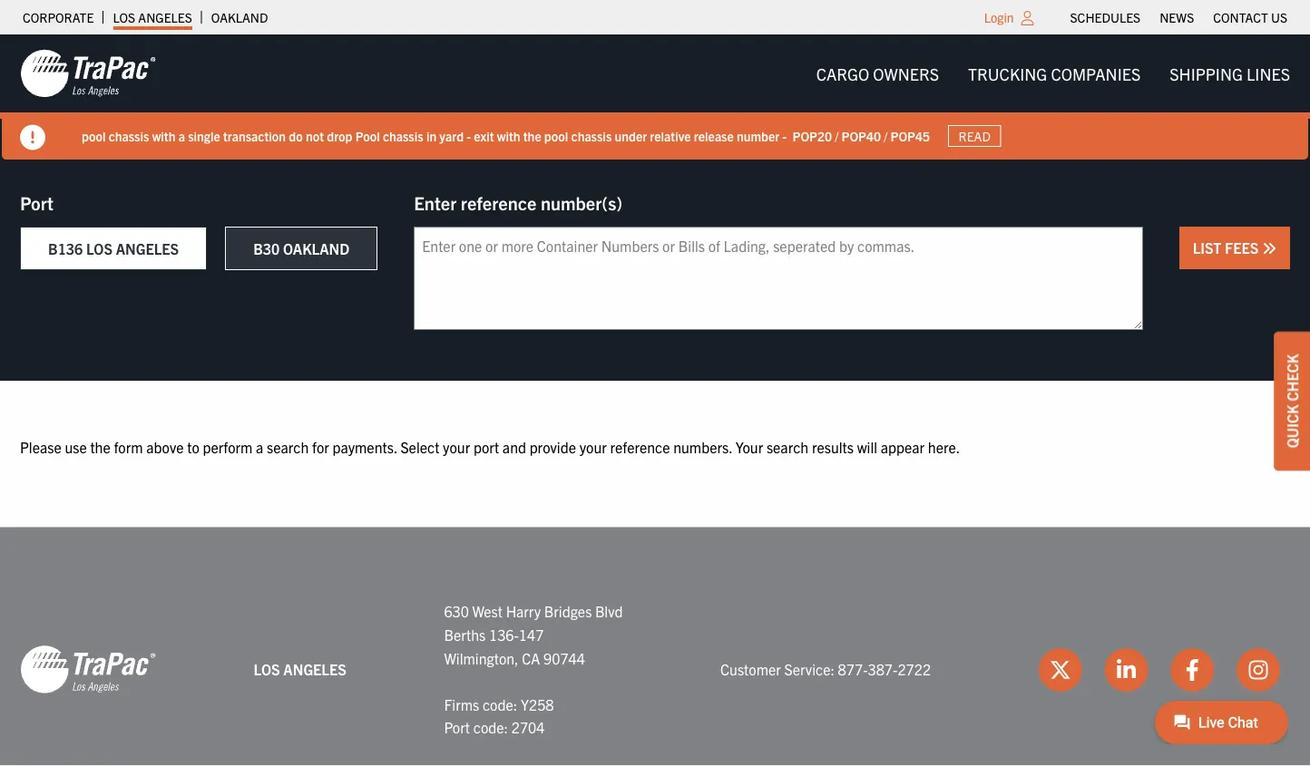 Task type: locate. For each thing, give the bounding box(es) containing it.
pop20
[[793, 128, 832, 144]]

2 your from the left
[[580, 438, 607, 456]]

perform
[[203, 438, 253, 456]]

reference right the enter
[[461, 191, 537, 214]]

trucking companies
[[968, 63, 1141, 83]]

1 - from the left
[[467, 128, 471, 144]]

customer
[[721, 661, 781, 679]]

menu bar inside banner
[[802, 55, 1305, 92]]

0 horizontal spatial port
[[20, 191, 54, 214]]

- left exit
[[467, 128, 471, 144]]

1 horizontal spatial your
[[580, 438, 607, 456]]

1 los angeles image from the top
[[20, 48, 156, 99]]

0 vertical spatial solid image
[[20, 125, 45, 150]]

1 your from the left
[[443, 438, 470, 456]]

0 vertical spatial los angeles
[[113, 9, 192, 25]]

reference left 'numbers.'
[[610, 438, 670, 456]]

footer containing 630 west harry bridges blvd
[[0, 528, 1310, 767]]

footer
[[0, 528, 1310, 767]]

2 horizontal spatial chassis
[[571, 128, 612, 144]]

1 chassis from the left
[[109, 128, 149, 144]]

light image
[[1021, 11, 1034, 25]]

0 vertical spatial code:
[[483, 696, 517, 714]]

1 vertical spatial los angeles image
[[20, 645, 156, 695]]

news link
[[1160, 5, 1194, 30]]

oakland
[[211, 9, 268, 25], [283, 240, 350, 258]]

387-
[[868, 661, 898, 679]]

1 horizontal spatial the
[[523, 128, 541, 144]]

90744
[[544, 649, 585, 667]]

contact us
[[1213, 9, 1288, 25]]

0 horizontal spatial a
[[178, 128, 185, 144]]

form
[[114, 438, 143, 456]]

above
[[146, 438, 184, 456]]

single
[[188, 128, 220, 144]]

with right exit
[[497, 128, 520, 144]]

1 vertical spatial code:
[[473, 719, 508, 737]]

los angeles image inside footer
[[20, 645, 156, 695]]

1 vertical spatial oakland
[[283, 240, 350, 258]]

0 horizontal spatial -
[[467, 128, 471, 144]]

code: up 2704
[[483, 696, 517, 714]]

quick check
[[1283, 354, 1301, 449]]

1 / from the left
[[835, 128, 839, 144]]

under
[[615, 128, 647, 144]]

1 vertical spatial port
[[444, 719, 470, 737]]

1 horizontal spatial search
[[767, 438, 809, 456]]

0 horizontal spatial search
[[267, 438, 309, 456]]

the right use
[[90, 438, 110, 456]]

contact us link
[[1213, 5, 1288, 30]]

0 horizontal spatial los
[[86, 240, 113, 258]]

2 / from the left
[[884, 128, 888, 144]]

1 horizontal spatial los angeles
[[254, 661, 346, 679]]

the
[[523, 128, 541, 144], [90, 438, 110, 456]]

in
[[426, 128, 437, 144]]

0 vertical spatial port
[[20, 191, 54, 214]]

firms
[[444, 696, 479, 714]]

relative
[[650, 128, 691, 144]]

port down firms
[[444, 719, 470, 737]]

port up b136 in the left top of the page
[[20, 191, 54, 214]]

port inside firms code:  y258 port code:  2704
[[444, 719, 470, 737]]

1 horizontal spatial port
[[444, 719, 470, 737]]

2 search from the left
[[767, 438, 809, 456]]

0 vertical spatial angeles
[[138, 9, 192, 25]]

2 los angeles image from the top
[[20, 645, 156, 695]]

check
[[1283, 354, 1301, 402]]

enter reference number(s)
[[414, 191, 623, 214]]

your right provide
[[580, 438, 607, 456]]

quick
[[1283, 405, 1301, 449]]

-
[[467, 128, 471, 144], [783, 128, 787, 144]]

- right number
[[783, 128, 787, 144]]

a left single
[[178, 128, 185, 144]]

reference
[[461, 191, 537, 214], [610, 438, 670, 456]]

your left port
[[443, 438, 470, 456]]

payments.
[[333, 438, 397, 456]]

1 vertical spatial menu bar
[[802, 55, 1305, 92]]

solid image
[[20, 125, 45, 150], [1262, 241, 1277, 256]]

port
[[20, 191, 54, 214], [444, 719, 470, 737]]

los angeles link
[[113, 5, 192, 30]]

/ right pop20
[[835, 128, 839, 144]]

1 horizontal spatial pool
[[544, 128, 568, 144]]

0 vertical spatial oakland
[[211, 9, 268, 25]]

1 horizontal spatial with
[[497, 128, 520, 144]]

service:
[[784, 661, 835, 679]]

the right exit
[[523, 128, 541, 144]]

2722
[[898, 661, 931, 679]]

owners
[[873, 63, 939, 83]]

a inside banner
[[178, 128, 185, 144]]

b30 oakland
[[253, 240, 350, 258]]

menu bar
[[1061, 5, 1297, 30], [802, 55, 1305, 92]]

banner
[[0, 34, 1310, 160]]

1 vertical spatial a
[[256, 438, 263, 456]]

1 vertical spatial solid image
[[1262, 241, 1277, 256]]

2 with from the left
[[497, 128, 520, 144]]

1 horizontal spatial -
[[783, 128, 787, 144]]

to
[[187, 438, 199, 456]]

search left for
[[267, 438, 309, 456]]

y258
[[521, 696, 554, 714]]

your
[[443, 438, 470, 456], [580, 438, 607, 456]]

the inside banner
[[523, 128, 541, 144]]

harry
[[506, 603, 541, 621]]

chassis left under
[[571, 128, 612, 144]]

code: down firms
[[473, 719, 508, 737]]

us
[[1271, 9, 1288, 25]]

a right perform
[[256, 438, 263, 456]]

los angeles image inside banner
[[20, 48, 156, 99]]

pool
[[82, 128, 106, 144], [544, 128, 568, 144]]

0 vertical spatial reference
[[461, 191, 537, 214]]

solid image inside list fees "button"
[[1262, 241, 1277, 256]]

menu bar containing cargo owners
[[802, 55, 1305, 92]]

results
[[812, 438, 854, 456]]

search
[[267, 438, 309, 456], [767, 438, 809, 456]]

1 horizontal spatial oakland
[[283, 240, 350, 258]]

chassis left single
[[109, 128, 149, 144]]

0 horizontal spatial your
[[443, 438, 470, 456]]

transaction
[[223, 128, 286, 144]]

numbers.
[[673, 438, 732, 456]]

0 horizontal spatial los angeles
[[113, 9, 192, 25]]

oakland link
[[211, 5, 268, 30]]

0 horizontal spatial /
[[835, 128, 839, 144]]

1 horizontal spatial chassis
[[383, 128, 423, 144]]

oakland right the b30 at left
[[283, 240, 350, 258]]

2 horizontal spatial los
[[254, 661, 280, 679]]

0 vertical spatial a
[[178, 128, 185, 144]]

1 horizontal spatial solid image
[[1262, 241, 1277, 256]]

0 horizontal spatial chassis
[[109, 128, 149, 144]]

2 vertical spatial los
[[254, 661, 280, 679]]

0 vertical spatial los angeles image
[[20, 48, 156, 99]]

0 horizontal spatial oakland
[[211, 9, 268, 25]]

los angeles image
[[20, 48, 156, 99], [20, 645, 156, 695]]

solid image inside banner
[[20, 125, 45, 150]]

news
[[1160, 9, 1194, 25]]

with left single
[[152, 128, 176, 144]]

0 horizontal spatial pool
[[82, 128, 106, 144]]

0 horizontal spatial reference
[[461, 191, 537, 214]]

0 vertical spatial the
[[523, 128, 541, 144]]

1 vertical spatial the
[[90, 438, 110, 456]]

do
[[289, 128, 303, 144]]

1 horizontal spatial reference
[[610, 438, 670, 456]]

0 horizontal spatial the
[[90, 438, 110, 456]]

angeles
[[138, 9, 192, 25], [116, 240, 179, 258], [283, 661, 346, 679]]

0 horizontal spatial with
[[152, 128, 176, 144]]

search right your
[[767, 438, 809, 456]]

/
[[835, 128, 839, 144], [884, 128, 888, 144]]

menu bar down light image
[[802, 55, 1305, 92]]

with
[[152, 128, 176, 144], [497, 128, 520, 144]]

1 horizontal spatial /
[[884, 128, 888, 144]]

code:
[[483, 696, 517, 714], [473, 719, 508, 737]]

/ left pop45
[[884, 128, 888, 144]]

please
[[20, 438, 61, 456]]

1 horizontal spatial los
[[113, 9, 135, 25]]

2 vertical spatial angeles
[[283, 661, 346, 679]]

menu bar containing schedules
[[1061, 5, 1297, 30]]

schedules
[[1070, 9, 1141, 25]]

0 vertical spatial menu bar
[[1061, 5, 1297, 30]]

oakland right los angeles link
[[211, 9, 268, 25]]

pool
[[355, 128, 380, 144]]

shipping lines link
[[1155, 55, 1305, 92]]

0 horizontal spatial solid image
[[20, 125, 45, 150]]

chassis left the in on the left top
[[383, 128, 423, 144]]

menu bar up shipping
[[1061, 5, 1297, 30]]

los angeles image for banner containing cargo owners
[[20, 48, 156, 99]]



Task type: describe. For each thing, give the bounding box(es) containing it.
2 chassis from the left
[[383, 128, 423, 144]]

number(s)
[[541, 191, 623, 214]]

cargo owners link
[[802, 55, 954, 92]]

use
[[65, 438, 87, 456]]

fees
[[1225, 239, 1259, 257]]

b136 los angeles
[[48, 240, 179, 258]]

1 vertical spatial los angeles
[[254, 661, 346, 679]]

contact
[[1213, 9, 1268, 25]]

and
[[503, 438, 526, 456]]

lines
[[1247, 63, 1290, 83]]

wilmington,
[[444, 649, 519, 667]]

port
[[474, 438, 499, 456]]

here.
[[928, 438, 960, 456]]

1 search from the left
[[267, 438, 309, 456]]

berths
[[444, 626, 486, 644]]

release
[[694, 128, 734, 144]]

pop45
[[891, 128, 930, 144]]

1 vertical spatial reference
[[610, 438, 670, 456]]

1 vertical spatial los
[[86, 240, 113, 258]]

3 chassis from the left
[[571, 128, 612, 144]]

630
[[444, 603, 469, 621]]

provide
[[530, 438, 576, 456]]

please use the form above to perform a search for payments. select your port and provide your reference numbers. your search results will appear here.
[[20, 438, 960, 456]]

los angeles image for footer containing 630 west harry bridges blvd
[[20, 645, 156, 695]]

your
[[736, 438, 763, 456]]

corporate
[[23, 9, 94, 25]]

b30
[[253, 240, 280, 258]]

enter
[[414, 191, 457, 214]]

will
[[857, 438, 878, 456]]

exit
[[474, 128, 494, 144]]

1 with from the left
[[152, 128, 176, 144]]

number
[[737, 128, 780, 144]]

trucking companies link
[[954, 55, 1155, 92]]

companies
[[1051, 63, 1141, 83]]

1 pool from the left
[[82, 128, 106, 144]]

b136
[[48, 240, 83, 258]]

147
[[519, 626, 544, 644]]

trucking
[[968, 63, 1047, 83]]

877-
[[838, 661, 868, 679]]

bridges
[[544, 603, 592, 621]]

2 pool from the left
[[544, 128, 568, 144]]

quick check link
[[1274, 332, 1310, 471]]

firms code:  y258 port code:  2704
[[444, 696, 554, 737]]

list
[[1193, 239, 1222, 257]]

read
[[959, 128, 991, 144]]

list fees
[[1193, 239, 1262, 257]]

136-
[[489, 626, 519, 644]]

cargo owners
[[816, 63, 939, 83]]

login
[[984, 9, 1014, 25]]

banner containing cargo owners
[[0, 34, 1310, 160]]

corporate link
[[23, 5, 94, 30]]

1 vertical spatial angeles
[[116, 240, 179, 258]]

not
[[306, 128, 324, 144]]

select
[[401, 438, 440, 456]]

west
[[472, 603, 503, 621]]

pop40
[[842, 128, 881, 144]]

yard
[[440, 128, 464, 144]]

list fees button
[[1179, 227, 1290, 270]]

2 - from the left
[[783, 128, 787, 144]]

shipping lines
[[1170, 63, 1290, 83]]

schedules link
[[1070, 5, 1141, 30]]

Enter reference number(s) text field
[[414, 227, 1143, 330]]

for
[[312, 438, 329, 456]]

1 horizontal spatial a
[[256, 438, 263, 456]]

0 vertical spatial los
[[113, 9, 135, 25]]

read link
[[948, 125, 1001, 147]]

drop
[[327, 128, 353, 144]]

2704
[[512, 719, 545, 737]]

appear
[[881, 438, 925, 456]]

630 west harry bridges blvd berths 136-147 wilmington, ca 90744
[[444, 603, 623, 667]]

pool chassis with a single transaction  do not drop pool chassis in yard -  exit with the pool chassis under relative release number -  pop20 / pop40 / pop45
[[82, 128, 930, 144]]

login link
[[984, 9, 1014, 25]]

blvd
[[595, 603, 623, 621]]

shipping
[[1170, 63, 1243, 83]]

ca
[[522, 649, 540, 667]]

customer service: 877-387-2722
[[721, 661, 931, 679]]

cargo
[[816, 63, 869, 83]]



Task type: vqa. For each thing, say whether or not it's contained in the screenshot.
Contact Us
yes



